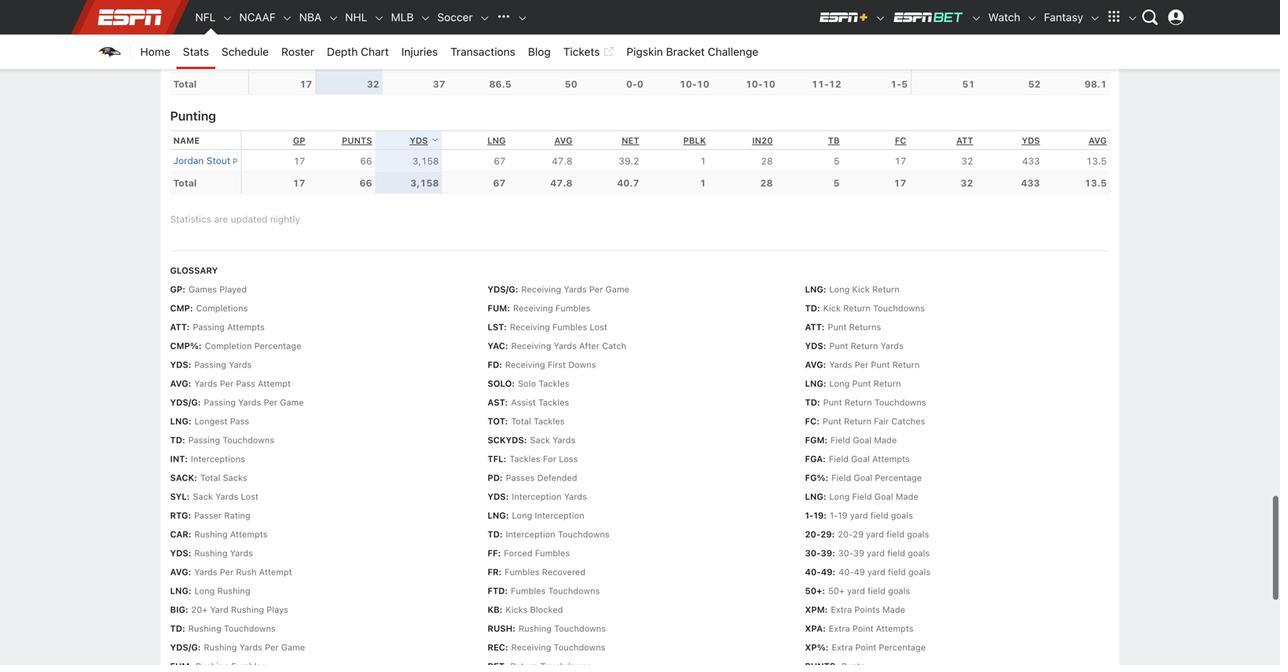 Task type: vqa. For each thing, say whether or not it's contained in the screenshot.


Task type: locate. For each thing, give the bounding box(es) containing it.
0 right external link icon at the left top of page
[[638, 57, 644, 68]]

: for yds : interception yards
[[506, 492, 509, 502]]

47.8
[[552, 156, 573, 167], [551, 178, 573, 189]]

yds link right punts link
[[410, 136, 439, 146]]

30-
[[805, 549, 821, 559], [839, 549, 854, 559]]

made down fair
[[875, 435, 897, 446]]

cmp% : completion percentage
[[170, 341, 301, 351]]

lng for lng : long interception
[[488, 511, 506, 521]]

0 horizontal spatial gp
[[170, 285, 183, 295]]

rushing for td
[[188, 624, 222, 634]]

avg down yds : passing yards
[[170, 379, 188, 389]]

10-
[[682, 57, 698, 68], [748, 57, 764, 68], [680, 79, 697, 90], [746, 79, 763, 90]]

1 horizontal spatial 30-
[[839, 549, 854, 559]]

1 vertical spatial 1
[[700, 178, 706, 189]]

20-
[[805, 530, 821, 540], [838, 530, 853, 540]]

point down xpa : extra point attempts
[[856, 643, 877, 653]]

: for car : rushing attempts
[[189, 530, 191, 540]]

1 vertical spatial made
[[896, 492, 919, 502]]

passing for passing attempts
[[193, 322, 225, 332]]

long up "1-19 : 1-19 yard field goals"
[[830, 492, 850, 502]]

1 vertical spatial 3,158
[[411, 178, 439, 189]]

2 vertical spatial made
[[883, 605, 906, 616]]

attempt
[[258, 379, 291, 389], [259, 568, 292, 578]]

blog link
[[522, 35, 557, 69]]

total down justin
[[173, 79, 197, 90]]

fr : fumbles recovered
[[488, 568, 586, 578]]

0 vertical spatial game
[[606, 285, 630, 295]]

0 vertical spatial 67
[[494, 156, 506, 167]]

433 for 39.2
[[1023, 156, 1041, 167]]

: for sack : total sacks
[[194, 473, 197, 483]]

1 vertical spatial point
[[856, 643, 877, 653]]

yds/g for yds/g : rushing yards per game
[[170, 643, 198, 653]]

1 vertical spatial 13.5
[[1085, 178, 1107, 189]]

rushing down '20+'
[[188, 624, 222, 634]]

2 29 from the left
[[853, 530, 864, 540]]

fumbles down forced
[[505, 568, 540, 578]]

1
[[701, 156, 706, 167], [700, 178, 706, 189]]

jordan stout link
[[173, 155, 231, 166]]

1 vertical spatial kick
[[824, 303, 841, 314]]

yards down yds : passing yards
[[194, 379, 217, 389]]

percentage for fg% : field goal percentage
[[875, 473, 922, 483]]

1 vertical spatial 47.8
[[551, 178, 573, 189]]

47.8 for 40.7
[[551, 178, 573, 189]]

tucker
[[203, 56, 233, 67]]

goals down 30-39 : 30-39 yard field goals
[[909, 568, 931, 578]]

1 yds link from the left
[[410, 136, 439, 146]]

67 for 39.2
[[494, 156, 506, 167]]

field up 40-49 : 40-49 yard field goals
[[888, 549, 906, 559]]

1 vertical spatial 28
[[761, 178, 773, 189]]

avg link
[[555, 136, 573, 146], [1089, 136, 1107, 146]]

1 for 39.2
[[701, 156, 706, 167]]

1 20- from the left
[[805, 530, 821, 540]]

loss
[[559, 454, 578, 465]]

1 vertical spatial fc
[[805, 417, 817, 427]]

10 left 11-
[[763, 79, 776, 90]]

2 horizontal spatial att
[[957, 136, 974, 146]]

1 vertical spatial 67
[[493, 178, 506, 189]]

0 horizontal spatial 49
[[821, 568, 833, 578]]

punt up yds : punt return yards
[[828, 322, 847, 332]]

avg link down 98.1
[[1089, 136, 1107, 146]]

yards for yac : receiving yards after catch
[[554, 341, 577, 351]]

sack for sack yards lost
[[193, 492, 213, 502]]

0 horizontal spatial avg link
[[555, 136, 573, 146]]

interception for touchdowns
[[506, 530, 556, 540]]

1 for 40.7
[[700, 178, 706, 189]]

: for yds/g : passing yards per game
[[198, 398, 201, 408]]

avg right lng link
[[555, 136, 573, 146]]

attempt for avg : yards per pass attempt
[[258, 379, 291, 389]]

2 1 from the top
[[700, 178, 706, 189]]

field down fgm : field goal made
[[829, 454, 849, 465]]

0 horizontal spatial 39
[[821, 549, 833, 559]]

: for sckyds : sack yards
[[524, 435, 527, 446]]

yds/g up fum
[[488, 285, 516, 295]]

punt for punt return touchdowns
[[824, 398, 843, 408]]

field for 19
[[871, 511, 889, 521]]

rush
[[488, 624, 513, 634]]

receiving up solo
[[505, 360, 545, 370]]

1 vertical spatial game
[[280, 398, 304, 408]]

fc for fc
[[895, 136, 907, 146]]

game down "avg : yards per pass attempt"
[[280, 398, 304, 408]]

touchdowns
[[874, 303, 925, 314], [875, 398, 927, 408], [223, 435, 274, 446], [558, 530, 610, 540], [548, 586, 600, 597], [224, 624, 276, 634], [554, 624, 606, 634], [554, 643, 606, 653]]

0 vertical spatial 28
[[761, 156, 773, 167]]

fair
[[874, 417, 889, 427]]

11-12
[[812, 79, 842, 90]]

0 vertical spatial name
[[173, 36, 200, 47]]

1 vertical spatial attempt
[[259, 568, 292, 578]]

0 horizontal spatial yds link
[[410, 136, 439, 146]]

ff : forced fumbles
[[488, 549, 570, 559]]

1 horizontal spatial avg link
[[1089, 136, 1107, 146]]

goals up 40-49 : 40-49 yard field goals
[[908, 549, 930, 559]]

tackles for tot : total tackles
[[534, 417, 565, 427]]

yard for 39
[[867, 549, 885, 559]]

yds
[[410, 136, 428, 146], [1022, 136, 1041, 146], [805, 341, 824, 351], [170, 360, 188, 370], [488, 492, 506, 502], [170, 549, 188, 559]]

transactions
[[451, 45, 516, 58]]

espn bet image
[[893, 11, 965, 24], [972, 13, 983, 24]]

percentage up "lng : long field goal made" on the bottom
[[875, 473, 922, 483]]

: for rec : receiving touchdowns
[[506, 643, 508, 653]]

xpm
[[805, 605, 825, 616]]

touchdowns for td : rushing touchdowns
[[224, 624, 276, 634]]

fc up fgm
[[805, 417, 817, 427]]

yds down 'car'
[[170, 549, 188, 559]]

0 vertical spatial pass
[[236, 379, 255, 389]]

depth
[[327, 45, 358, 58]]

punt down "att : punt returns"
[[830, 341, 849, 351]]

: for avg : yards per punt return
[[824, 360, 827, 370]]

0 vertical spatial point
[[853, 624, 874, 634]]

ftd
[[488, 586, 505, 597]]

rtg
[[170, 511, 188, 521]]

1 vertical spatial 66
[[360, 178, 372, 189]]

1 vertical spatial yds/g
[[170, 398, 198, 408]]

: for yds : rushing yards
[[188, 549, 191, 559]]

touchdowns up yds/g : rushing yards per game
[[224, 624, 276, 634]]

0 vertical spatial 433
[[1023, 156, 1041, 167]]

2 vertical spatial 5
[[834, 178, 840, 189]]

yds/g down big
[[170, 643, 198, 653]]

0 vertical spatial 1
[[701, 156, 706, 167]]

1 vertical spatial name
[[173, 136, 200, 146]]

jordan
[[173, 155, 204, 166]]

td : interception touchdowns
[[488, 530, 610, 540]]

52
[[1029, 79, 1041, 90]]

kick up the td : kick return touchdowns
[[853, 285, 870, 295]]

receiving down rush : rushing touchdowns
[[512, 643, 552, 653]]

28 for 40.7
[[761, 178, 773, 189]]

1 29 from the left
[[821, 530, 832, 540]]

punt
[[828, 322, 847, 332], [830, 341, 849, 351], [871, 360, 890, 370], [853, 379, 872, 389], [824, 398, 843, 408], [823, 417, 842, 427]]

soccer image
[[479, 13, 490, 24]]

percentage
[[254, 341, 301, 351], [875, 473, 922, 483], [879, 643, 926, 653]]

1 horizontal spatial 39
[[854, 549, 865, 559]]

total down int : interceptions
[[200, 473, 220, 483]]

fc down the 1-5
[[895, 136, 907, 146]]

yard up 30-39 : 30-39 yard field goals
[[867, 530, 885, 540]]

: for fg% : field goal percentage
[[826, 473, 829, 483]]

rushing down car : rushing attempts
[[194, 549, 228, 559]]

67
[[494, 156, 506, 167], [493, 178, 506, 189]]

0 vertical spatial gp
[[293, 136, 306, 146]]

1 horizontal spatial lost
[[590, 322, 608, 332]]

2 vertical spatial game
[[281, 643, 305, 653]]

touchdowns for rec : receiving touchdowns
[[554, 643, 606, 653]]

50+ : 50+ yard field goals
[[805, 586, 911, 597]]

punt down avg : yards per punt return
[[853, 379, 872, 389]]

1 vertical spatial gp
[[170, 285, 183, 295]]

yds/g
[[488, 285, 516, 295], [170, 398, 198, 408], [170, 643, 198, 653]]

1 vertical spatial percentage
[[875, 473, 922, 483]]

yards down the returns
[[881, 341, 904, 351]]

1 1 from the top
[[701, 156, 706, 167]]

2 vertical spatial yds/g
[[170, 643, 198, 653]]

19 down the "fg%"
[[814, 511, 824, 521]]

yard up xpm : extra points made at the right of the page
[[848, 586, 866, 597]]

passing down completion
[[194, 360, 226, 370]]

goals for 40-49 yard field goals
[[909, 568, 931, 578]]

td up "att : punt returns"
[[805, 303, 818, 314]]

: for lng : longest pass
[[189, 417, 191, 427]]

1 horizontal spatial gp
[[293, 136, 306, 146]]

1 horizontal spatial 20-
[[838, 530, 853, 540]]

percentage down xpa : extra point attempts
[[879, 643, 926, 653]]

1 avg link from the left
[[555, 136, 573, 146]]

goals up 30-39 : 30-39 yard field goals
[[907, 530, 930, 540]]

tot
[[488, 417, 505, 427]]

punt down lng : long punt return
[[824, 398, 843, 408]]

tackles for ast : assist tackles
[[539, 398, 569, 408]]

goal for made
[[853, 435, 872, 446]]

pass up yds/g : passing yards per game
[[236, 379, 255, 389]]

1- down the "fg%"
[[805, 511, 814, 521]]

50+
[[805, 586, 823, 597], [829, 586, 845, 597]]

per down "avg : yards per pass attempt"
[[264, 398, 278, 408]]

0 vertical spatial 66
[[360, 156, 372, 167]]

punt for punt returns
[[828, 322, 847, 332]]

2 vertical spatial percentage
[[879, 643, 926, 653]]

rec
[[488, 643, 506, 653]]

0 horizontal spatial 40-
[[805, 568, 821, 578]]

0 vertical spatial 47.8
[[552, 156, 573, 167]]

0-0
[[627, 57, 644, 68], [627, 79, 644, 90]]

fr
[[488, 568, 499, 578]]

1 horizontal spatial fc
[[895, 136, 907, 146]]

tackles for solo : solo tackles
[[539, 379, 570, 389]]

tb
[[828, 136, 840, 146]]

fga
[[805, 454, 823, 465]]

percentage right completion
[[254, 341, 301, 351]]

field up 30-39 : 30-39 yard field goals
[[887, 530, 905, 540]]

pd : passes defended
[[488, 473, 578, 483]]

3,158 for 39.2
[[413, 156, 439, 167]]

0 horizontal spatial 50+
[[805, 586, 823, 597]]

name up jordan
[[173, 136, 200, 146]]

avg : yards per punt return
[[805, 360, 920, 370]]

0 horizontal spatial sack
[[193, 492, 213, 502]]

2 19 from the left
[[838, 511, 848, 521]]

long down yds : interception yards
[[512, 511, 533, 521]]

ncaaf link
[[233, 0, 282, 35]]

0 vertical spatial sack
[[530, 435, 550, 446]]

0 vertical spatial percentage
[[254, 341, 301, 351]]

made for xpm : extra points made
[[883, 605, 906, 616]]

0 vertical spatial lost
[[590, 322, 608, 332]]

39
[[821, 549, 833, 559], [854, 549, 865, 559]]

0 vertical spatial attempt
[[258, 379, 291, 389]]

yds : passing yards
[[170, 360, 252, 370]]

yards for yds/g : rushing yards per game
[[240, 643, 263, 653]]

1-5
[[891, 79, 908, 90]]

1 vertical spatial 433
[[1022, 178, 1041, 189]]

blocked
[[530, 605, 563, 616]]

yard down "lng : long field goal made" on the bottom
[[850, 511, 868, 521]]

2 avg link from the left
[[1089, 136, 1107, 146]]

rec : receiving touchdowns
[[488, 643, 606, 653]]

0 horizontal spatial 20-
[[805, 530, 821, 540]]

att down "51"
[[957, 136, 974, 146]]

passes
[[506, 473, 535, 483]]

1 horizontal spatial 50+
[[829, 586, 845, 597]]

return down yds : punt return yards
[[893, 360, 920, 370]]

yds/g for yds/g : passing yards per game
[[170, 398, 198, 408]]

fgm
[[805, 435, 825, 446]]

1 vertical spatial lost
[[241, 492, 259, 502]]

yards up lng : long punt return
[[830, 360, 853, 370]]

espn bet image right the espn plus icon
[[893, 11, 965, 24]]

433
[[1023, 156, 1041, 167], [1022, 178, 1041, 189]]

sack up passer
[[193, 492, 213, 502]]

: for ast : assist tackles
[[505, 398, 508, 408]]

1 horizontal spatial 29
[[853, 530, 864, 540]]

extra down xpa : extra point attempts
[[832, 643, 853, 653]]

goal for percentage
[[854, 473, 873, 483]]

rushing for car
[[195, 530, 228, 540]]

per down plays
[[265, 643, 279, 653]]

goals down 40-49 : 40-49 yard field goals
[[888, 586, 911, 597]]

yard for 29
[[867, 530, 885, 540]]

0 vertical spatial 13.5
[[1087, 156, 1107, 167]]

percentage for xp% : extra point percentage
[[879, 643, 926, 653]]

: for lng : long rushing
[[189, 586, 191, 597]]

touchdowns for td : passing touchdowns
[[223, 435, 274, 446]]

0 vertical spatial made
[[875, 435, 897, 446]]

td for td : punt return touchdowns
[[805, 398, 818, 408]]

tackles up the sckyds : sack yards
[[534, 417, 565, 427]]

yard for 19
[[850, 511, 868, 521]]

2 39 from the left
[[854, 549, 865, 559]]

0 vertical spatial 50
[[566, 57, 578, 68]]

kick up "att : punt returns"
[[824, 303, 841, 314]]

0-0 down pigskin
[[627, 79, 644, 90]]

1-
[[891, 79, 902, 90], [805, 511, 814, 521], [830, 511, 838, 521]]

66 for 39.2
[[360, 156, 372, 167]]

receiving for receiving yards per game
[[522, 285, 562, 295]]

1 horizontal spatial 40-
[[839, 568, 854, 578]]

espn plus image
[[876, 13, 887, 24]]

: for fum : receiving fumbles
[[507, 303, 510, 314]]

lost up rating
[[241, 492, 259, 502]]

td for td : kick return touchdowns
[[805, 303, 818, 314]]

0 horizontal spatial 19
[[814, 511, 824, 521]]

fga : field goal attempts
[[805, 454, 910, 465]]

37 left transactions
[[434, 57, 446, 68]]

per left rush
[[220, 568, 234, 578]]

40-
[[805, 568, 821, 578], [839, 568, 854, 578]]

return up fgm : field goal made
[[844, 417, 872, 427]]

points
[[855, 605, 880, 616]]

1 horizontal spatial att
[[805, 322, 822, 332]]

47.8 for 39.2
[[552, 156, 573, 167]]

kicks
[[506, 605, 528, 616]]

1 vertical spatial 0-0
[[627, 79, 644, 90]]

sack
[[530, 435, 550, 446], [193, 492, 213, 502]]

1 vertical spatial 5
[[834, 156, 840, 167]]

0 vertical spatial interception
[[512, 492, 562, 502]]

big
[[170, 605, 185, 616]]

yds : punt return yards
[[805, 341, 904, 351]]

0 vertical spatial yds/g
[[488, 285, 516, 295]]

game for yds/g : passing yards per game
[[280, 398, 304, 408]]

: for att : passing attempts
[[187, 322, 190, 332]]

1 name from the top
[[173, 36, 200, 47]]

0 horizontal spatial 29
[[821, 530, 832, 540]]

name
[[173, 36, 200, 47], [173, 136, 200, 146]]

goals for 20-29 yard field goals
[[907, 530, 930, 540]]

: for avg : yards per pass attempt
[[188, 379, 191, 389]]

1 horizontal spatial 49
[[854, 568, 865, 578]]

0 vertical spatial 86.5
[[491, 57, 512, 68]]

yards down "cmp% : completion percentage"
[[229, 360, 252, 370]]

0 horizontal spatial lost
[[241, 492, 259, 502]]

field for field goal percentage
[[832, 473, 852, 483]]

yards down sacks
[[215, 492, 239, 502]]

lst : receiving fumbles lost
[[488, 322, 608, 332]]

40- up 50+ : 50+ yard field goals
[[839, 568, 854, 578]]

per down yds : punt return yards
[[855, 360, 869, 370]]

ast : assist tackles
[[488, 398, 569, 408]]

interception up td : interception touchdowns
[[535, 511, 585, 521]]

field for 39
[[888, 549, 906, 559]]

0 horizontal spatial att
[[170, 322, 187, 332]]

extra down xpm : extra points made at the right of the page
[[829, 624, 850, 634]]

0 vertical spatial 3,158
[[413, 156, 439, 167]]

yds right punts link
[[410, 136, 428, 146]]

touchdowns down rush : rushing touchdowns
[[554, 643, 606, 653]]

downs
[[569, 360, 596, 370]]

punt for punt return yards
[[830, 341, 849, 351]]

0 horizontal spatial fc
[[805, 417, 817, 427]]

transactions link
[[444, 35, 522, 69]]

0- down pigskin
[[627, 79, 637, 90]]

attempts down rating
[[230, 530, 268, 540]]

td for td : rushing touchdowns
[[170, 624, 182, 634]]

yds for passing yards
[[170, 360, 188, 370]]

19 down "lng : long field goal made" on the bottom
[[838, 511, 848, 521]]

30- up xpm
[[805, 549, 821, 559]]

return down the returns
[[851, 341, 879, 351]]

roster link
[[275, 35, 321, 69]]

yards for sckyds : sack yards
[[553, 435, 576, 446]]

yards for syl : sack yards lost
[[215, 492, 239, 502]]

recovered
[[542, 568, 586, 578]]

sckyds : sack yards
[[488, 435, 576, 446]]

1 horizontal spatial sack
[[530, 435, 550, 446]]

touchdowns down 'recovered' on the bottom left of page
[[548, 586, 600, 597]]

cmp
[[170, 303, 190, 314]]

made
[[875, 435, 897, 446], [896, 492, 919, 502], [883, 605, 906, 616]]

receiving for receiving fumbles lost
[[510, 322, 550, 332]]

10- down 'pigskin bracket challenge' link
[[680, 79, 697, 90]]

:
[[183, 285, 185, 295], [516, 285, 518, 295], [824, 285, 827, 295], [190, 303, 193, 314], [507, 303, 510, 314], [818, 303, 821, 314], [187, 322, 190, 332], [504, 322, 507, 332], [822, 322, 825, 332], [199, 341, 202, 351], [505, 341, 508, 351], [824, 341, 827, 351], [188, 360, 191, 370], [499, 360, 502, 370], [824, 360, 827, 370], [188, 379, 191, 389], [512, 379, 515, 389], [824, 379, 827, 389], [198, 398, 201, 408], [505, 398, 508, 408], [818, 398, 821, 408], [189, 417, 191, 427], [505, 417, 508, 427], [817, 417, 820, 427], [182, 435, 185, 446], [524, 435, 527, 446], [825, 435, 828, 446], [185, 454, 188, 465], [504, 454, 507, 465], [823, 454, 826, 465], [194, 473, 197, 483], [500, 473, 503, 483], [826, 473, 829, 483], [187, 492, 190, 502], [506, 492, 509, 502], [824, 492, 827, 502], [188, 511, 191, 521], [506, 511, 509, 521], [824, 511, 827, 521], [189, 530, 191, 540], [500, 530, 503, 540], [832, 530, 835, 540], [188, 549, 191, 559], [498, 549, 501, 559], [833, 549, 836, 559], [188, 568, 191, 578], [499, 568, 502, 578], [833, 568, 836, 578], [189, 586, 191, 597], [505, 586, 508, 597], [823, 586, 826, 597], [185, 605, 188, 616], [500, 605, 503, 616], [825, 605, 828, 616], [182, 624, 185, 634], [513, 624, 516, 634], [823, 624, 826, 634], [198, 643, 201, 653], [506, 643, 508, 653], [826, 643, 829, 653]]

0 horizontal spatial 30-
[[805, 549, 821, 559]]

passing for passing yards
[[194, 360, 226, 370]]

3,158
[[413, 156, 439, 167], [411, 178, 439, 189]]

schedule
[[222, 45, 269, 58]]

tackles right assist
[[539, 398, 569, 408]]

avg up lng : long rushing
[[170, 568, 188, 578]]

xpa
[[805, 624, 823, 634]]

2 vertical spatial interception
[[506, 530, 556, 540]]

: for att : punt returns
[[822, 322, 825, 332]]

1 vertical spatial 86.5
[[489, 79, 512, 90]]

sack up the 'tfl : tackles for loss'
[[530, 435, 550, 446]]

field
[[871, 511, 889, 521], [887, 530, 905, 540], [888, 549, 906, 559], [888, 568, 906, 578], [868, 586, 886, 597]]

1 vertical spatial sack
[[193, 492, 213, 502]]

0 vertical spatial 37
[[434, 57, 446, 68]]

13.5 for 39.2
[[1087, 156, 1107, 167]]

lost for syl : sack yards lost
[[241, 492, 259, 502]]

statistics are updated nightly
[[170, 214, 300, 225]]

1 horizontal spatial yds link
[[1022, 136, 1041, 146]]

injuries
[[402, 45, 438, 58]]

avg up lng : long punt return
[[805, 360, 824, 370]]

: for td : interception touchdowns
[[500, 530, 503, 540]]

avg : yards per rush attempt
[[170, 568, 292, 578]]

50+ up xpm : extra points made at the right of the page
[[829, 586, 845, 597]]

2 50+ from the left
[[829, 586, 845, 597]]

extra down 50+ : 50+ yard field goals
[[831, 605, 852, 616]]

98.1
[[1085, 79, 1107, 90]]

: for yds/g : rushing yards per game
[[198, 643, 201, 653]]

0 horizontal spatial kick
[[824, 303, 841, 314]]

nhl
[[345, 11, 368, 24]]

40- up xpm
[[805, 568, 821, 578]]

cmp%
[[170, 341, 199, 351]]

yds link down 52
[[1022, 136, 1041, 146]]

catches
[[892, 417, 926, 427]]

nba link
[[293, 0, 328, 35]]

0 vertical spatial kick
[[853, 285, 870, 295]]

13.5
[[1087, 156, 1107, 167], [1085, 178, 1107, 189]]

point for attempts
[[853, 624, 874, 634]]

2 horizontal spatial 1-
[[891, 79, 902, 90]]

0 horizontal spatial 1-
[[805, 511, 814, 521]]

avg down 98.1
[[1089, 136, 1107, 146]]



Task type: describe. For each thing, give the bounding box(es) containing it.
rating
[[224, 511, 251, 521]]

stats link
[[177, 35, 215, 69]]

receiving for receiving fumbles
[[513, 303, 553, 314]]

field down 40-49 : 40-49 yard field goals
[[868, 586, 886, 597]]

: for xpa : extra point attempts
[[823, 624, 826, 634]]

long for long field goal made
[[830, 492, 850, 502]]

espn more sports home page image
[[492, 6, 516, 29]]

mlb
[[391, 11, 414, 24]]

rushing right yard
[[231, 605, 264, 616]]

lng for lng : long rushing
[[170, 586, 189, 597]]

yac
[[488, 341, 505, 351]]

: for avg : yards per rush attempt
[[188, 568, 191, 578]]

passing for passing yards per game
[[204, 398, 236, 408]]

2 20- from the left
[[838, 530, 853, 540]]

13.5 for 40.7
[[1085, 178, 1107, 189]]

5 for 40.7
[[834, 178, 840, 189]]

: for 50+ : 50+ yard field goals
[[823, 586, 826, 597]]

ff
[[488, 549, 498, 559]]

return up td : punt return touchdowns
[[874, 379, 901, 389]]

39.2
[[619, 156, 640, 167]]

: for ftd : fumbles touchdowns
[[505, 586, 508, 597]]

67 for 40.7
[[493, 178, 506, 189]]

plays
[[267, 605, 288, 616]]

lng for lng : long field goal made
[[805, 492, 824, 502]]

field down fg% : field goal percentage
[[853, 492, 872, 502]]

return up the td : kick return touchdowns
[[873, 285, 900, 295]]

pigskin bracket challenge link
[[621, 35, 765, 69]]

: for big : 20+ yard rushing plays
[[185, 605, 188, 616]]

10- down challenge
[[746, 79, 763, 90]]

: for rush : rushing touchdowns
[[513, 624, 516, 634]]

tackles up passes
[[510, 454, 541, 465]]

touchdowns for rush : rushing touchdowns
[[554, 624, 606, 634]]

td : punt return touchdowns
[[805, 398, 927, 408]]

1 vertical spatial 0
[[637, 79, 644, 90]]

extra for extra points made
[[831, 605, 852, 616]]

lng for lng : long kick return
[[805, 285, 824, 295]]

fg%
[[805, 473, 826, 483]]

long for long rushing
[[195, 586, 215, 597]]

1 vertical spatial pass
[[230, 417, 249, 427]]

: for fr : fumbles recovered
[[499, 568, 502, 578]]

goals for 30-39 yard field goals
[[908, 549, 930, 559]]

1- for 19
[[805, 511, 814, 521]]

in20
[[753, 136, 773, 146]]

1 vertical spatial 50
[[565, 79, 578, 90]]

sack for sack yards
[[530, 435, 550, 446]]

soccer
[[438, 11, 473, 24]]

solo
[[488, 379, 512, 389]]

0 vertical spatial 0-0
[[627, 57, 644, 68]]

10 right challenge
[[764, 57, 776, 68]]

fum : receiving fumbles
[[488, 303, 591, 314]]

mlb image
[[420, 13, 431, 24]]

longest
[[195, 417, 228, 427]]

watch
[[989, 11, 1021, 24]]

nba image
[[328, 13, 339, 24]]

in20 link
[[753, 136, 773, 146]]

5 for 39.2
[[834, 156, 840, 167]]

fumbles up kb : kicks blocked
[[511, 586, 546, 597]]

fumbles for lst : receiving fumbles lost
[[553, 322, 588, 332]]

soccer link
[[431, 0, 479, 35]]

total down jordan
[[173, 178, 197, 189]]

: for tfl : tackles for loss
[[504, 454, 507, 465]]

nba
[[299, 11, 322, 24]]

car
[[170, 530, 189, 540]]

2 name from the top
[[173, 136, 200, 146]]

attempts down the points
[[876, 624, 914, 634]]

xpa : extra point attempts
[[805, 624, 914, 634]]

sckyds
[[488, 435, 524, 446]]

avg for yards per rush attempt
[[170, 568, 188, 578]]

att for att
[[957, 136, 974, 146]]

0 vertical spatial 5
[[902, 79, 908, 90]]

watch image
[[1027, 13, 1038, 24]]

1 vertical spatial 0-
[[627, 79, 637, 90]]

fgm : field goal made
[[805, 435, 897, 446]]

td : passing touchdowns
[[170, 435, 274, 446]]

passer
[[194, 511, 222, 521]]

yards for yds : interception yards
[[564, 492, 587, 502]]

avg for yards per pass attempt
[[170, 379, 188, 389]]

att link
[[957, 136, 974, 146]]

nfl image
[[222, 13, 233, 24]]

0 horizontal spatial espn bet image
[[893, 11, 965, 24]]

ftd : fumbles touchdowns
[[488, 586, 600, 597]]

: for xpm : extra points made
[[825, 605, 828, 616]]

2 30- from the left
[[839, 549, 854, 559]]

punts link
[[342, 136, 372, 146]]

gp for gp
[[293, 136, 306, 146]]

40-49 : 40-49 yard field goals
[[805, 568, 931, 578]]

rush
[[236, 568, 257, 578]]

10- left challenge
[[682, 57, 698, 68]]

40.7
[[617, 178, 640, 189]]

total down assist
[[511, 417, 531, 427]]

10 right pigskin
[[698, 57, 710, 68]]

: for fc : punt return fair catches
[[817, 417, 820, 427]]

td for td : interception touchdowns
[[488, 530, 500, 540]]

fantasy image
[[1090, 13, 1101, 24]]

fantasy
[[1045, 11, 1084, 24]]

avg : yards per pass attempt
[[170, 379, 291, 389]]

nfl
[[195, 11, 216, 24]]

30-39 : 30-39 yard field goals
[[805, 549, 930, 559]]

: for int : interceptions
[[185, 454, 188, 465]]

att for att : passing attempts
[[170, 322, 187, 332]]

1- for 5
[[891, 79, 902, 90]]

games
[[189, 285, 217, 295]]

12
[[829, 79, 842, 90]]

field for 29
[[887, 530, 905, 540]]

3,158 for 40.7
[[411, 178, 439, 189]]

: for tot : total tackles
[[505, 417, 508, 427]]

home link
[[134, 35, 177, 69]]

1 50+ from the left
[[805, 586, 823, 597]]

xp% : extra point percentage
[[805, 643, 926, 653]]

roster
[[282, 45, 314, 58]]

touchdowns up the returns
[[874, 303, 925, 314]]

10 down 'pigskin bracket challenge' link
[[697, 79, 710, 90]]

fantasy link
[[1038, 0, 1090, 35]]

per up yds/g : passing yards per game
[[220, 379, 234, 389]]

pd
[[488, 473, 500, 483]]

attempts up fg% : field goal percentage
[[873, 454, 910, 465]]

: for fgm : field goal made
[[825, 435, 828, 446]]

punt for punt return fair catches
[[823, 417, 842, 427]]

xp%
[[805, 643, 826, 653]]

: for td : passing touchdowns
[[182, 435, 185, 446]]

tot : total tackles
[[488, 417, 565, 427]]

nhl image
[[374, 13, 385, 24]]

goals for 1-19 yard field goals
[[891, 511, 914, 521]]

gp : games played
[[170, 285, 247, 295]]

2 yds link from the left
[[1022, 136, 1041, 146]]

profile management image
[[1169, 9, 1184, 25]]

yards up lng : long rushing
[[194, 568, 217, 578]]

1 40- from the left
[[805, 568, 821, 578]]

game for yds/g : rushing yards per game
[[281, 643, 305, 653]]

external link image
[[603, 42, 614, 61]]

: for lng : long punt return
[[824, 379, 827, 389]]

1 horizontal spatial 1-
[[830, 511, 838, 521]]

punting
[[170, 108, 216, 123]]

1 vertical spatial 37
[[433, 79, 446, 90]]

sack : total sacks
[[170, 473, 247, 483]]

touchdowns up catches
[[875, 398, 927, 408]]

: for lst : receiving fumbles lost
[[504, 322, 507, 332]]

1 horizontal spatial espn bet image
[[972, 13, 983, 24]]

more espn image
[[1103, 6, 1126, 29]]

long for long punt return
[[830, 379, 850, 389]]

10- right bracket at the top
[[748, 57, 764, 68]]

fd
[[488, 360, 499, 370]]

lng for lng
[[488, 136, 506, 146]]

: for rtg : passer rating
[[188, 511, 191, 521]]

: for yac : receiving yards after catch
[[505, 341, 508, 351]]

watch link
[[983, 0, 1027, 35]]

return down lng : long punt return
[[845, 398, 872, 408]]

2 49 from the left
[[854, 568, 865, 578]]

1 horizontal spatial kick
[[853, 285, 870, 295]]

: for yds : passing yards
[[188, 360, 191, 370]]

receiving for receiving yards after catch
[[512, 341, 552, 351]]

assist
[[511, 398, 536, 408]]

lng for lng : long punt return
[[805, 379, 824, 389]]

extra left points
[[978, 18, 1008, 28]]

per up after
[[590, 285, 603, 295]]

rushing down 'avg : yards per rush attempt' at left bottom
[[217, 586, 251, 597]]

jordan stout p
[[173, 155, 238, 166]]

rtg : passer rating
[[170, 511, 251, 521]]

66 for 40.7
[[360, 178, 372, 189]]

tickets link
[[557, 35, 621, 69]]

schedule link
[[215, 35, 275, 69]]

yds down 52
[[1022, 136, 1041, 146]]

statistics
[[170, 214, 211, 225]]

cmp : completions
[[170, 303, 248, 314]]

interception for yards
[[512, 492, 562, 502]]

2 40- from the left
[[839, 568, 854, 578]]

28 for 39.2
[[761, 156, 773, 167]]

fd : receiving first downs
[[488, 360, 596, 370]]

espn+ image
[[819, 11, 869, 24]]

lng : long rushing
[[170, 586, 251, 597]]

att for att : punt returns
[[805, 322, 822, 332]]

1 vertical spatial interception
[[535, 511, 585, 521]]

: for xp% : extra point percentage
[[826, 643, 829, 653]]

made for fgm : field goal made
[[875, 435, 897, 446]]

pblk link
[[684, 136, 706, 146]]

yard
[[210, 605, 229, 616]]

fc : punt return fair catches
[[805, 417, 926, 427]]

ncaaf image
[[282, 13, 293, 24]]

: for kb : kicks blocked
[[500, 605, 503, 616]]

car : rushing attempts
[[170, 530, 268, 540]]

solo
[[518, 379, 536, 389]]

more espn image
[[1128, 13, 1139, 24]]

tb link
[[828, 136, 840, 146]]

fum
[[488, 303, 507, 314]]

1 30- from the left
[[805, 549, 821, 559]]

lost for lst : receiving fumbles lost
[[590, 322, 608, 332]]

51
[[963, 79, 975, 90]]

return down lng : long kick return
[[844, 303, 871, 314]]

punts
[[342, 136, 372, 146]]

punt down yds : punt return yards
[[871, 360, 890, 370]]

rush : rushing touchdowns
[[488, 624, 606, 634]]

fc link
[[895, 136, 907, 146]]

: for yds/g : receiving yards per game
[[516, 285, 518, 295]]

big : 20+ yard rushing plays
[[170, 605, 288, 616]]

yds/g : rushing yards per game
[[170, 643, 305, 653]]

fumbles for fum : receiving fumbles
[[556, 303, 591, 314]]

bracket
[[666, 45, 705, 58]]

yds/g for yds/g : receiving yards per game
[[488, 285, 516, 295]]

field for field goal made
[[831, 435, 851, 446]]

int : interceptions
[[170, 454, 245, 465]]

goal down fg% : field goal percentage
[[875, 492, 894, 502]]

long for long interception
[[512, 511, 533, 521]]

att : passing attempts
[[170, 322, 265, 332]]

nfl link
[[189, 0, 222, 35]]

lng for lng : longest pass
[[170, 417, 189, 427]]

global navigation element
[[90, 0, 1191, 35]]

11-
[[812, 79, 829, 90]]

home
[[140, 45, 170, 58]]

0 vertical spatial 0-
[[627, 57, 638, 68]]

returns
[[850, 322, 882, 332]]

1 39 from the left
[[821, 549, 833, 559]]

more sports image
[[517, 13, 528, 24]]

tfl : tackles for loss
[[488, 454, 578, 465]]

lst
[[488, 322, 504, 332]]

sack
[[170, 473, 194, 483]]

yds : rushing yards
[[170, 549, 253, 559]]

1 49 from the left
[[821, 568, 833, 578]]

0 vertical spatial 0
[[638, 57, 644, 68]]

extra for extra point percentage
[[832, 643, 853, 653]]

pigskin
[[627, 45, 663, 58]]

field for field goal attempts
[[829, 454, 849, 465]]

yds for rushing yards
[[170, 549, 188, 559]]

1 19 from the left
[[814, 511, 824, 521]]

for
[[543, 454, 557, 465]]

tickets
[[564, 45, 600, 58]]

attempts up "cmp% : completion percentage"
[[227, 322, 265, 332]]



